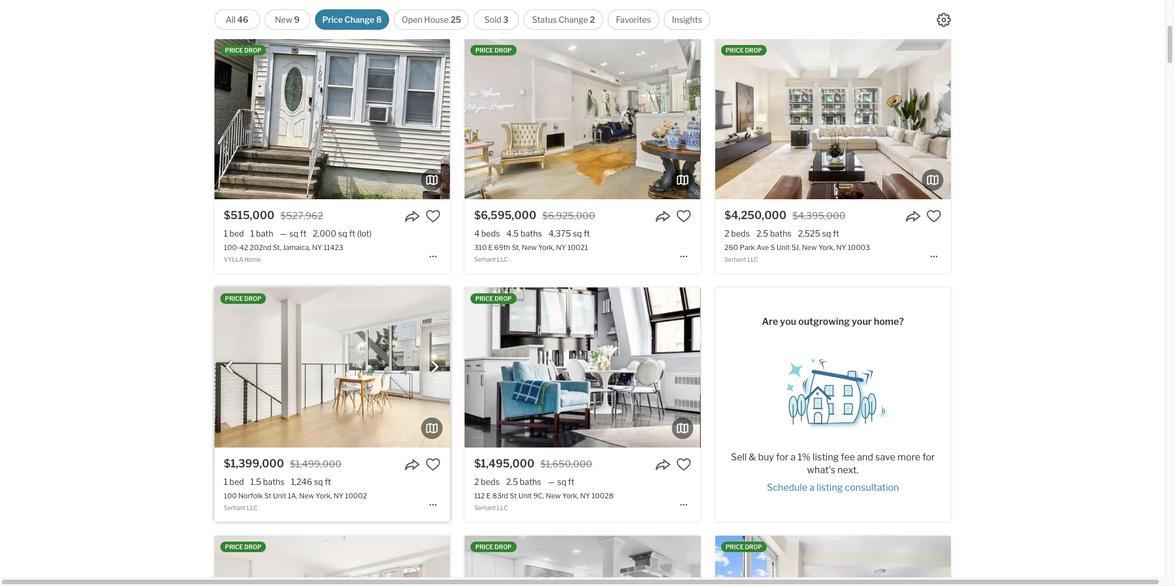 Task type: describe. For each thing, give the bounding box(es) containing it.
vylla
[[224, 256, 243, 263]]

beds for $1,495,000
[[481, 477, 500, 487]]

1 photo of 183 mcguinness blvd unit 1d, brooklyn, ny 11222 image from the left
[[0, 536, 215, 586]]

price for first photo of 183 mcguinness blvd unit 1d, brooklyn, ny 11222 from the left
[[225, 544, 243, 551]]

st inside 112 e 83rd st unit 9c, new york, ny 10028 serhant llc
[[510, 492, 517, 501]]

(lot)
[[357, 229, 372, 239]]

ny inside 112 e 83rd st unit 9c, new york, ny 10028 serhant llc
[[580, 492, 590, 501]]

1 photo of 310 e 69th st, new york, ny 10021 image from the left
[[229, 39, 465, 199]]

2 for $1,495,000
[[474, 477, 479, 487]]

favorite button image for $1,495,000
[[676, 457, 691, 472]]

york, inside 260 park ave s unit 5j, new york, ny 10003 serhant llc
[[819, 243, 835, 252]]

new inside new option
[[275, 15, 293, 25]]

york, inside 310 e 69th st, new york, ny 10021 serhant llc
[[538, 243, 555, 252]]

home
[[245, 256, 261, 263]]

favorite button image for $6,595,000
[[676, 209, 691, 224]]

favorite button image for $1,399,000
[[426, 457, 441, 472]]

2 photo of 61 w 62nd st unit 21c, new york, ny 10023 image from the left
[[465, 536, 701, 586]]

3 photo of 112 e 83rd st unit 9c, new york, ny 10028 image from the left
[[701, 288, 936, 448]]

new inside 260 park ave s unit 5j, new york, ny 10003 serhant llc
[[802, 243, 817, 252]]

Sold radio
[[474, 9, 519, 30]]

2 photo of 260 park ave s unit 5j, new york, ny 10003 image from the left
[[715, 39, 951, 199]]

consultation
[[845, 482, 899, 493]]

3 photo of 100-42 202nd st, jamaica, ny 11423 image from the left
[[450, 39, 686, 199]]

all
[[226, 15, 236, 25]]

2 photo of 112 e 83rd st unit 9c, new york, ny 10028 image from the left
[[465, 288, 701, 448]]

4
[[474, 229, 480, 239]]

69th
[[494, 243, 510, 252]]

listing inside "sell & buy for a 1% listing fee and save more for what's next."
[[813, 452, 839, 463]]

2 for from the left
[[923, 452, 935, 463]]

2 beds for $4,250,000
[[725, 229, 750, 239]]

Status Change radio
[[524, 9, 603, 30]]

are you outgrowing your home?
[[762, 316, 904, 327]]

you
[[780, 316, 797, 327]]

310
[[474, 243, 487, 252]]

1 vertical spatial a
[[810, 482, 815, 493]]

save
[[876, 452, 896, 463]]

46
[[237, 15, 248, 25]]

favorite button checkbox
[[927, 209, 942, 224]]

1 bed for $1,399,000
[[224, 477, 244, 487]]

next button image
[[429, 361, 441, 373]]

price for third the photo of 310 e 69th st, new york, ny 10021 from the right
[[476, 47, 494, 54]]

1.5 baths
[[251, 477, 285, 487]]

5j,
[[792, 243, 801, 252]]

All radio
[[214, 9, 260, 30]]

2 photo of 100 norfolk st unit 1a, new york, ny 10002 image from the left
[[215, 288, 450, 448]]

100-42 202nd st, jamaica, ny 11423 vylla home
[[224, 243, 343, 263]]

llc inside the 100 norfolk st unit 1a, new york, ny 10002 serhant llc
[[247, 505, 258, 512]]

outgrowing
[[799, 316, 850, 327]]

$1,495,000 $1,650,000
[[474, 458, 593, 470]]

260
[[725, 243, 738, 252]]

Open House radio
[[394, 9, 469, 30]]

sell & buy for a 1% listing fee and save more for what's next.
[[731, 452, 935, 476]]

1 photo of 923 fifth ave unit 7/8d, new york, ny 10021 image from the left
[[480, 536, 715, 586]]

2 for $4,250,000
[[725, 229, 730, 239]]

more
[[898, 452, 921, 463]]

3 photo of 923 fifth ave unit 7/8d, new york, ny 10021 image from the left
[[951, 536, 1174, 586]]

serhant inside 260 park ave s unit 5j, new york, ny 10003 serhant llc
[[725, 256, 746, 263]]

home?
[[874, 316, 904, 327]]

New radio
[[265, 9, 310, 30]]

ft down $1,499,000
[[325, 477, 331, 487]]

unit for $1,495,000
[[519, 492, 532, 501]]

favorite button checkbox for $1,495,000
[[676, 457, 691, 472]]

1 photo of 260 park ave s unit 5j, new york, ny 10003 image from the left
[[480, 39, 715, 199]]

1.5
[[251, 477, 261, 487]]

option group containing all
[[214, 9, 711, 30]]

previous button image
[[224, 361, 236, 373]]

favorite button checkbox for $1,399,000
[[426, 457, 441, 472]]

3 photo of 310 e 69th st, new york, ny 10021 image from the left
[[701, 39, 936, 199]]

42
[[240, 243, 248, 252]]

1 bed for $515,000
[[224, 229, 244, 239]]

favorite button checkbox for $515,000
[[426, 209, 441, 224]]

favorites
[[616, 15, 651, 25]]

1 for $515,000
[[224, 229, 228, 239]]

e for $6,595,000
[[488, 243, 493, 252]]

2,000 sq ft (lot)
[[313, 229, 372, 239]]

house
[[424, 15, 449, 25]]

are
[[762, 316, 778, 327]]

202nd
[[250, 243, 271, 252]]

favorite button image for $515,000
[[426, 209, 441, 224]]

$1,650,000
[[541, 459, 593, 470]]

sq right 1,246 at bottom left
[[314, 477, 323, 487]]

3 photo of 260 park ave s unit 5j, new york, ny 10003 image from the left
[[951, 39, 1174, 199]]

baths for $1,495,000
[[520, 477, 541, 487]]

new 9
[[275, 15, 300, 25]]

sq down $1,650,000
[[557, 477, 567, 487]]

unit for $4,250,000
[[777, 243, 790, 252]]

st, for $515,000
[[273, 243, 281, 252]]

112
[[474, 492, 485, 501]]

baths for $1,399,000
[[263, 477, 285, 487]]

price change 8
[[322, 15, 382, 25]]

status
[[532, 15, 557, 25]]

2 inside the status change option
[[590, 15, 595, 25]]

1a,
[[288, 492, 298, 501]]

favorite button checkbox for $6,595,000
[[676, 209, 691, 224]]

1 left the bath
[[251, 229, 254, 239]]

new inside the 100 norfolk st unit 1a, new york, ny 10002 serhant llc
[[299, 492, 314, 501]]

york, inside the 100 norfolk st unit 1a, new york, ny 10002 serhant llc
[[316, 492, 332, 501]]

an image of a house image
[[775, 350, 892, 429]]

unit inside the 100 norfolk st unit 1a, new york, ny 10002 serhant llc
[[273, 492, 286, 501]]

$4,250,000
[[725, 209, 787, 222]]

2.5 for $4,250,000
[[757, 229, 769, 239]]

3 photo of 183 mcguinness blvd unit 1d, brooklyn, ny 11222 image from the left
[[450, 536, 686, 586]]

e for $1,495,000
[[487, 492, 491, 501]]

1,246 sq ft
[[291, 477, 331, 487]]

ave
[[757, 243, 769, 252]]

2 photo of 310 e 69th st, new york, ny 10021 image from the left
[[465, 39, 701, 199]]

310 e 69th st, new york, ny 10021 serhant llc
[[474, 243, 588, 263]]

11423
[[324, 243, 343, 252]]

Insights radio
[[664, 9, 711, 30]]

sell
[[731, 452, 747, 463]]

4,375
[[549, 229, 571, 239]]

fee
[[841, 452, 855, 463]]

ny inside the 100-42 202nd st, jamaica, ny 11423 vylla home
[[312, 243, 322, 252]]

83rd
[[492, 492, 508, 501]]

3 photo of 61 w 62nd st unit 21c, new york, ny 10023 image from the left
[[701, 536, 936, 586]]

2.5 for $1,495,000
[[506, 477, 518, 487]]

your
[[852, 316, 872, 327]]

ny inside 260 park ave s unit 5j, new york, ny 10003 serhant llc
[[837, 243, 847, 252]]

3 photo of 100 norfolk st unit 1a, new york, ny 10002 image from the left
[[450, 288, 686, 448]]

bed for $1,399,000
[[230, 477, 244, 487]]

$6,595,000 $6,925,000
[[474, 209, 595, 222]]



Task type: vqa. For each thing, say whether or not it's contained in the screenshot.


Task type: locate. For each thing, give the bounding box(es) containing it.
2,525
[[798, 229, 821, 239]]

llc inside 112 e 83rd st unit 9c, new york, ny 10028 serhant llc
[[497, 505, 508, 512]]

for right the buy
[[776, 452, 789, 463]]

$1,399,000
[[224, 458, 284, 470]]

1 vertical spatial listing
[[817, 482, 843, 493]]

sq up '10021' at top
[[573, 229, 582, 239]]

2 horizontal spatial favorite button image
[[927, 209, 942, 224]]

100-
[[224, 243, 240, 252]]

0 vertical spatial a
[[791, 452, 796, 463]]

photo of 112 e 83rd st unit 9c, new york, ny 10028 image
[[229, 288, 465, 448], [465, 288, 701, 448], [701, 288, 936, 448]]

2.5 baths for $1,495,000
[[506, 477, 541, 487]]

baths up s
[[770, 229, 792, 239]]

0 vertical spatial favorite button image
[[426, 209, 441, 224]]

1 vertical spatial 2.5 baths
[[506, 477, 541, 487]]

sq
[[289, 229, 298, 239], [338, 229, 347, 239], [573, 229, 582, 239], [822, 229, 831, 239], [314, 477, 323, 487], [557, 477, 567, 487]]

change
[[345, 15, 375, 25], [559, 15, 588, 25]]

1 bed from the top
[[230, 229, 244, 239]]

a down what's
[[810, 482, 815, 493]]

norfolk
[[238, 492, 263, 501]]

0 horizontal spatial change
[[345, 15, 375, 25]]

llc down norfolk
[[247, 505, 258, 512]]

9
[[294, 15, 300, 25]]

2 1 bed from the top
[[224, 477, 244, 487]]

2 st, from the left
[[512, 243, 520, 252]]

beds right 4
[[481, 229, 500, 239]]

insights
[[672, 15, 702, 25]]

— right the bath
[[280, 229, 287, 239]]

beds for $4,250,000
[[731, 229, 750, 239]]

0 horizontal spatial a
[[791, 452, 796, 463]]

10028
[[592, 492, 614, 501]]

1 horizontal spatial unit
[[519, 492, 532, 501]]

—
[[280, 229, 287, 239], [548, 477, 555, 487]]

new right 5j,
[[802, 243, 817, 252]]

0 vertical spatial —
[[280, 229, 287, 239]]

1 horizontal spatial 2
[[590, 15, 595, 25]]

york,
[[538, 243, 555, 252], [819, 243, 835, 252], [316, 492, 332, 501], [563, 492, 579, 501]]

price for third photo of 100-42 202nd st, jamaica, ny 11423 from the right
[[225, 47, 243, 54]]

open
[[402, 15, 423, 25]]

st
[[264, 492, 271, 501], [510, 492, 517, 501]]

llc down 69th
[[497, 256, 508, 263]]

buy
[[758, 452, 774, 463]]

8
[[376, 15, 382, 25]]

$527,962
[[280, 210, 323, 222]]

10003
[[848, 243, 870, 252]]

1 horizontal spatial a
[[810, 482, 815, 493]]

unit inside 260 park ave s unit 5j, new york, ny 10003 serhant llc
[[777, 243, 790, 252]]

listing down what's
[[817, 482, 843, 493]]

1 horizontal spatial 2 beds
[[725, 229, 750, 239]]

photo of 100 norfolk st unit 1a, new york, ny 10002 image
[[0, 288, 215, 448], [215, 288, 450, 448], [450, 288, 686, 448]]

1 1 bed from the top
[[224, 229, 244, 239]]

llc down park
[[748, 256, 758, 263]]

ny left the 10003
[[837, 243, 847, 252]]

serhant inside 112 e 83rd st unit 9c, new york, ny 10028 serhant llc
[[474, 505, 496, 512]]

york, down "2,525 sq ft"
[[819, 243, 835, 252]]

0 horizontal spatial st
[[264, 492, 271, 501]]

st right 83rd at left bottom
[[510, 492, 517, 501]]

1 for $1,399,000
[[224, 477, 228, 487]]

llc down 83rd at left bottom
[[497, 505, 508, 512]]

photo of 310 e 69th st, new york, ny 10021 image
[[229, 39, 465, 199], [465, 39, 701, 199], [701, 39, 936, 199]]

1 vertical spatial 1 bed
[[224, 477, 244, 487]]

ny left the 10028
[[580, 492, 590, 501]]

2,525 sq ft
[[798, 229, 839, 239]]

1 photo of 112 e 83rd st unit 9c, new york, ny 10028 image from the left
[[229, 288, 465, 448]]

Price Change radio
[[315, 9, 389, 30]]

0 vertical spatial — sq ft
[[280, 229, 307, 239]]

1 vertical spatial favorite button image
[[676, 457, 691, 472]]

price for first photo of 260 park ave s unit 5j, new york, ny 10003 from left
[[726, 47, 744, 54]]

$6,595,000
[[474, 209, 537, 222]]

new inside 310 e 69th st, new york, ny 10021 serhant llc
[[522, 243, 537, 252]]

1 st, from the left
[[273, 243, 281, 252]]

1 photo of 100 norfolk st unit 1a, new york, ny 10002 image from the left
[[0, 288, 215, 448]]

ft down the $4,395,000
[[833, 229, 839, 239]]

0 vertical spatial 2 beds
[[725, 229, 750, 239]]

2 st from the left
[[510, 492, 517, 501]]

option group
[[214, 9, 711, 30]]

st inside the 100 norfolk st unit 1a, new york, ny 10002 serhant llc
[[264, 492, 271, 501]]

— for $1,495,000
[[548, 477, 555, 487]]

beds up 83rd at left bottom
[[481, 477, 500, 487]]

ny left '10002'
[[334, 492, 344, 501]]

price drop
[[225, 47, 262, 54], [476, 47, 512, 54], [726, 47, 762, 54], [225, 295, 262, 302], [476, 295, 512, 302], [225, 544, 262, 551], [476, 544, 512, 551], [726, 544, 762, 551]]

2 beds up 112
[[474, 477, 500, 487]]

favorite button image
[[426, 209, 441, 224], [676, 457, 691, 472]]

price
[[322, 15, 343, 25]]

1 horizontal spatial —
[[548, 477, 555, 487]]

2,000
[[313, 229, 336, 239]]

park
[[740, 243, 755, 252]]

1 bed up 100-
[[224, 229, 244, 239]]

change left 8 on the left top of the page
[[345, 15, 375, 25]]

york, right 9c,
[[563, 492, 579, 501]]

4.5
[[507, 229, 519, 239]]

0 horizontal spatial 2 beds
[[474, 477, 500, 487]]

1
[[224, 229, 228, 239], [251, 229, 254, 239], [224, 477, 228, 487]]

2 horizontal spatial unit
[[777, 243, 790, 252]]

1 vertical spatial — sq ft
[[548, 477, 575, 487]]

york, down 1,246 sq ft
[[316, 492, 332, 501]]

e inside 310 e 69th st, new york, ny 10021 serhant llc
[[488, 243, 493, 252]]

ny down 2,000
[[312, 243, 322, 252]]

$4,250,000 $4,395,000
[[725, 209, 846, 222]]

ft left (lot) at the left of page
[[349, 229, 355, 239]]

1 horizontal spatial 2.5
[[757, 229, 769, 239]]

bed up 100
[[230, 477, 244, 487]]

0 vertical spatial bed
[[230, 229, 244, 239]]

$515,000 $527,962
[[224, 209, 323, 222]]

ft down $1,650,000
[[568, 477, 575, 487]]

0 horizontal spatial favorite button image
[[426, 457, 441, 472]]

2 beds for $1,495,000
[[474, 477, 500, 487]]

1,246
[[291, 477, 312, 487]]

unit left 9c,
[[519, 492, 532, 501]]

sq up the 11423
[[338, 229, 347, 239]]

ny inside the 100 norfolk st unit 1a, new york, ny 10002 serhant llc
[[334, 492, 344, 501]]

1 horizontal spatial 2.5 baths
[[757, 229, 792, 239]]

2.5 baths for $4,250,000
[[757, 229, 792, 239]]

— sq ft up jamaica,
[[280, 229, 307, 239]]

2 change from the left
[[559, 15, 588, 25]]

photo of 100-42 202nd st, jamaica, ny 11423 image
[[0, 39, 215, 199], [215, 39, 450, 199], [450, 39, 686, 199]]

serhant inside the 100 norfolk st unit 1a, new york, ny 10002 serhant llc
[[224, 505, 246, 512]]

2 up 112
[[474, 477, 479, 487]]

serhant down 260
[[725, 256, 746, 263]]

york, inside 112 e 83rd st unit 9c, new york, ny 10028 serhant llc
[[563, 492, 579, 501]]

2.5 baths down $1,495,000 $1,650,000
[[506, 477, 541, 487]]

baths
[[521, 229, 542, 239], [770, 229, 792, 239], [263, 477, 285, 487], [520, 477, 541, 487]]

$1,495,000
[[474, 458, 535, 470]]

status change 2
[[532, 15, 595, 25]]

st, inside the 100-42 202nd st, jamaica, ny 11423 vylla home
[[273, 243, 281, 252]]

2 photo of 923 fifth ave unit 7/8d, new york, ny 10021 image from the left
[[715, 536, 951, 586]]

2.5 up 83rd at left bottom
[[506, 477, 518, 487]]

0 horizontal spatial 2
[[474, 477, 479, 487]]

new down 4.5 baths
[[522, 243, 537, 252]]

favorite button checkbox
[[426, 209, 441, 224], [676, 209, 691, 224], [426, 457, 441, 472], [676, 457, 691, 472]]

4,375 sq ft
[[549, 229, 590, 239]]

change inside radio
[[345, 15, 375, 25]]

— sq ft down $1,650,000
[[548, 477, 575, 487]]

price for first photo of 61 w 62nd st unit 21c, new york, ny 10023 from left
[[476, 544, 494, 551]]

bed for $515,000
[[230, 229, 244, 239]]

100
[[224, 492, 237, 501]]

2 up 260
[[725, 229, 730, 239]]

new
[[275, 15, 293, 25], [522, 243, 537, 252], [802, 243, 817, 252], [299, 492, 314, 501], [546, 492, 561, 501]]

e right 310
[[488, 243, 493, 252]]

2 left favorites
[[590, 15, 595, 25]]

0 horizontal spatial 2.5 baths
[[506, 477, 541, 487]]

what's
[[807, 465, 836, 476]]

0 horizontal spatial 2.5
[[506, 477, 518, 487]]

serhant
[[474, 256, 496, 263], [725, 256, 746, 263], [224, 505, 246, 512], [474, 505, 496, 512]]

photo of 183 mcguinness blvd unit 1d, brooklyn, ny 11222 image
[[0, 536, 215, 586], [215, 536, 450, 586], [450, 536, 686, 586]]

4.5 baths
[[507, 229, 542, 239]]

change for 2
[[559, 15, 588, 25]]

ny inside 310 e 69th st, new york, ny 10021 serhant llc
[[556, 243, 566, 252]]

1 st from the left
[[264, 492, 271, 501]]

2 bed from the top
[[230, 477, 244, 487]]

baths for $4,250,000
[[770, 229, 792, 239]]

1 up 100-
[[224, 229, 228, 239]]

1 horizontal spatial favorite button image
[[676, 457, 691, 472]]

10021
[[568, 243, 588, 252]]

favorite button image for $4,250,000
[[927, 209, 942, 224]]

e
[[488, 243, 493, 252], [487, 492, 491, 501]]

2 photo of 100-42 202nd st, jamaica, ny 11423 image from the left
[[215, 39, 450, 199]]

s
[[771, 243, 775, 252]]

bed
[[230, 229, 244, 239], [230, 477, 244, 487]]

1 vertical spatial 2 beds
[[474, 477, 500, 487]]

ft
[[300, 229, 307, 239], [349, 229, 355, 239], [584, 229, 590, 239], [833, 229, 839, 239], [325, 477, 331, 487], [568, 477, 575, 487]]

listing up what's
[[813, 452, 839, 463]]

— up 112 e 83rd st unit 9c, new york, ny 10028 serhant llc
[[548, 477, 555, 487]]

0 horizontal spatial st,
[[273, 243, 281, 252]]

1 vertical spatial e
[[487, 492, 491, 501]]

1 vertical spatial 2.5
[[506, 477, 518, 487]]

2 vertical spatial 2
[[474, 477, 479, 487]]

1 vertical spatial bed
[[230, 477, 244, 487]]

bath
[[256, 229, 273, 239]]

2.5
[[757, 229, 769, 239], [506, 477, 518, 487]]

for
[[776, 452, 789, 463], [923, 452, 935, 463]]

2 beds
[[725, 229, 750, 239], [474, 477, 500, 487]]

0 horizontal spatial —
[[280, 229, 287, 239]]

baths up 9c,
[[520, 477, 541, 487]]

price
[[225, 47, 243, 54], [476, 47, 494, 54], [726, 47, 744, 54], [225, 295, 243, 302], [476, 295, 494, 302], [225, 544, 243, 551], [476, 544, 494, 551], [726, 544, 744, 551]]

0 horizontal spatial — sq ft
[[280, 229, 307, 239]]

change right the status
[[559, 15, 588, 25]]

serhant down 112
[[474, 505, 496, 512]]

0 vertical spatial 2.5 baths
[[757, 229, 792, 239]]

new left 9
[[275, 15, 293, 25]]

1 horizontal spatial for
[[923, 452, 935, 463]]

1 photo of 100-42 202nd st, jamaica, ny 11423 image from the left
[[0, 39, 215, 199]]

open house 25
[[402, 15, 461, 25]]

next.
[[838, 465, 859, 476]]

beds up park
[[731, 229, 750, 239]]

2.5 up ave
[[757, 229, 769, 239]]

1 horizontal spatial — sq ft
[[548, 477, 575, 487]]

price for 1st photo of 112 e 83rd st unit 9c, new york, ny 10028 from left
[[476, 295, 494, 302]]

260 park ave s unit 5j, new york, ny 10003 serhant llc
[[725, 243, 870, 263]]

4 beds
[[474, 229, 500, 239]]

1 change from the left
[[345, 15, 375, 25]]

1 bath
[[251, 229, 273, 239]]

a
[[791, 452, 796, 463], [810, 482, 815, 493]]

1 vertical spatial 2
[[725, 229, 730, 239]]

1 vertical spatial —
[[548, 477, 555, 487]]

1 bed up 100
[[224, 477, 244, 487]]

2.5 baths up s
[[757, 229, 792, 239]]

0 vertical spatial 1 bed
[[224, 229, 244, 239]]

ny down 4,375
[[556, 243, 566, 252]]

0 vertical spatial 2
[[590, 15, 595, 25]]

3
[[503, 15, 509, 25]]

2 photo of 183 mcguinness blvd unit 1d, brooklyn, ny 11222 image from the left
[[215, 536, 450, 586]]

1 horizontal spatial change
[[559, 15, 588, 25]]

sold
[[485, 15, 502, 25]]

serhant down 100
[[224, 505, 246, 512]]

all 46
[[226, 15, 248, 25]]

10002
[[345, 492, 367, 501]]

new right 9c,
[[546, 492, 561, 501]]

1 horizontal spatial st
[[510, 492, 517, 501]]

9c,
[[533, 492, 545, 501]]

— sq ft for $515,000
[[280, 229, 307, 239]]

baths right 1.5
[[263, 477, 285, 487]]

unit
[[777, 243, 790, 252], [273, 492, 286, 501], [519, 492, 532, 501]]

baths down $6,595,000 $6,925,000
[[521, 229, 542, 239]]

st, right 69th
[[512, 243, 520, 252]]

2 beds up 260
[[725, 229, 750, 239]]

112 e 83rd st unit 9c, new york, ny 10028 serhant llc
[[474, 492, 614, 512]]

york, down 4,375
[[538, 243, 555, 252]]

photo of 923 fifth ave unit 7/8d, new york, ny 10021 image
[[480, 536, 715, 586], [715, 536, 951, 586], [951, 536, 1174, 586]]

new inside 112 e 83rd st unit 9c, new york, ny 10028 serhant llc
[[546, 492, 561, 501]]

— sq ft
[[280, 229, 307, 239], [548, 477, 575, 487]]

llc inside 260 park ave s unit 5j, new york, ny 10003 serhant llc
[[748, 256, 758, 263]]

— for $515,000
[[280, 229, 287, 239]]

serhant down 310
[[474, 256, 496, 263]]

for right 'more'
[[923, 452, 935, 463]]

change for 8
[[345, 15, 375, 25]]

bed up 100-
[[230, 229, 244, 239]]

llc inside 310 e 69th st, new york, ny 10021 serhant llc
[[497, 256, 508, 263]]

0 vertical spatial listing
[[813, 452, 839, 463]]

0 vertical spatial 2.5
[[757, 229, 769, 239]]

2 horizontal spatial 2
[[725, 229, 730, 239]]

photo of 260 park ave s unit 5j, new york, ny 10003 image
[[480, 39, 715, 199], [715, 39, 951, 199], [951, 39, 1174, 199]]

schedule a listing consultation
[[767, 482, 899, 493]]

llc
[[497, 256, 508, 263], [748, 256, 758, 263], [247, 505, 258, 512], [497, 505, 508, 512]]

a inside "sell & buy for a 1% listing fee and save more for what's next."
[[791, 452, 796, 463]]

$1,399,000 $1,499,000
[[224, 458, 342, 470]]

sold 3
[[485, 15, 509, 25]]

unit right s
[[777, 243, 790, 252]]

$515,000
[[224, 209, 275, 222]]

baths for $6,595,000
[[521, 229, 542, 239]]

$1,499,000
[[290, 459, 342, 470]]

1 horizontal spatial favorite button image
[[676, 209, 691, 224]]

photo of 61 w 62nd st unit 21c, new york, ny 10023 image
[[229, 536, 465, 586], [465, 536, 701, 586], [701, 536, 936, 586]]

$4,395,000
[[793, 210, 846, 222]]

ft up '10021' at top
[[584, 229, 590, 239]]

ft up jamaica,
[[300, 229, 307, 239]]

sq up jamaica,
[[289, 229, 298, 239]]

new right 1a,
[[299, 492, 314, 501]]

25
[[451, 15, 461, 25]]

0 horizontal spatial favorite button image
[[426, 209, 441, 224]]

unit inside 112 e 83rd st unit 9c, new york, ny 10028 serhant llc
[[519, 492, 532, 501]]

st, right 202nd
[[273, 243, 281, 252]]

schedule
[[767, 482, 808, 493]]

$6,925,000
[[542, 210, 595, 222]]

unit left 1a,
[[273, 492, 286, 501]]

100 norfolk st unit 1a, new york, ny 10002 serhant llc
[[224, 492, 367, 512]]

st, for $6,595,000
[[512, 243, 520, 252]]

and
[[857, 452, 874, 463]]

a left 1%
[[791, 452, 796, 463]]

0 vertical spatial e
[[488, 243, 493, 252]]

0 horizontal spatial unit
[[273, 492, 286, 501]]

beds for $6,595,000
[[481, 229, 500, 239]]

st, inside 310 e 69th st, new york, ny 10021 serhant llc
[[512, 243, 520, 252]]

1%
[[798, 452, 811, 463]]

&
[[749, 452, 756, 463]]

serhant inside 310 e 69th st, new york, ny 10021 serhant llc
[[474, 256, 496, 263]]

favorite button image
[[676, 209, 691, 224], [927, 209, 942, 224], [426, 457, 441, 472]]

jamaica,
[[283, 243, 311, 252]]

1 horizontal spatial st,
[[512, 243, 520, 252]]

1 up 100
[[224, 477, 228, 487]]

drop
[[244, 47, 262, 54], [495, 47, 512, 54], [745, 47, 762, 54], [244, 295, 262, 302], [495, 295, 512, 302], [244, 544, 262, 551], [495, 544, 512, 551], [745, 544, 762, 551]]

Favorites radio
[[608, 9, 659, 30]]

1 photo of 61 w 62nd st unit 21c, new york, ny 10023 image from the left
[[229, 536, 465, 586]]

e right 112
[[487, 492, 491, 501]]

0 horizontal spatial for
[[776, 452, 789, 463]]

st down 1.5 baths in the left bottom of the page
[[264, 492, 271, 501]]

1 for from the left
[[776, 452, 789, 463]]

sq right 2,525
[[822, 229, 831, 239]]

e inside 112 e 83rd st unit 9c, new york, ny 10028 serhant llc
[[487, 492, 491, 501]]

— sq ft for $1,495,000
[[548, 477, 575, 487]]

change inside option
[[559, 15, 588, 25]]



